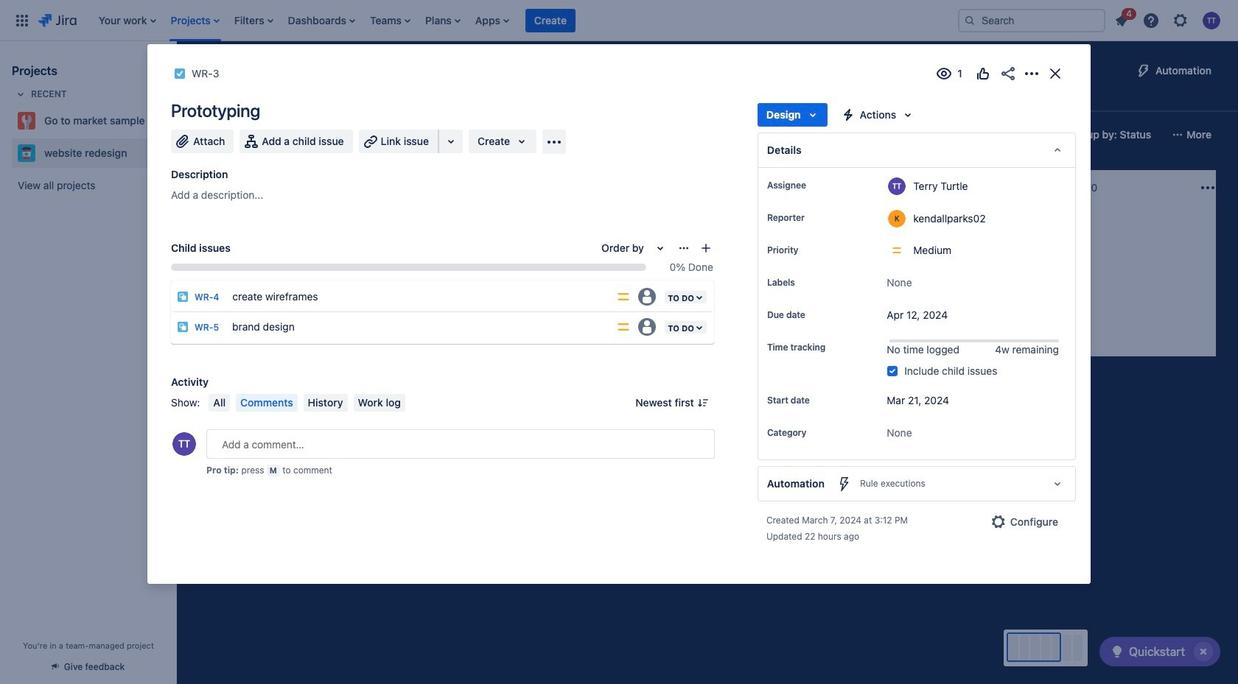 Task type: locate. For each thing, give the bounding box(es) containing it.
tab list
[[186, 85, 984, 112]]

dismiss quickstart image
[[1192, 640, 1215, 664]]

list
[[91, 0, 946, 41], [1108, 6, 1229, 34]]

tab
[[259, 85, 293, 112]]

due date: 20 march 2024 image
[[626, 270, 638, 282], [626, 270, 638, 282]]

labels pin to top. only you can see pinned fields. image
[[798, 277, 810, 289]]

None search field
[[958, 8, 1105, 32]]

medium image
[[575, 251, 587, 262]]

2 horizontal spatial task image
[[623, 289, 635, 301]]

reporter pin to top. only you can see pinned fields. image
[[808, 212, 819, 224]]

actions image
[[1023, 65, 1041, 83]]

add app image
[[545, 133, 563, 151]]

vote options: no one has voted for this issue yet. image
[[974, 65, 992, 83]]

0 horizontal spatial task image
[[208, 251, 220, 262]]

medium image
[[783, 289, 794, 301]]

task image
[[208, 251, 220, 262], [416, 251, 427, 262], [623, 289, 635, 301]]

link web pages and more image
[[442, 133, 460, 150]]

more information about terry turtle image
[[888, 178, 906, 195]]

Search board text field
[[196, 125, 308, 145]]

issue type: sub-task image
[[177, 321, 189, 333]]

Search field
[[958, 8, 1105, 32]]

issue actions image
[[678, 242, 690, 254]]

dialog
[[147, 44, 1091, 585]]

1 horizontal spatial task image
[[416, 251, 427, 262]]

0 horizontal spatial list
[[91, 0, 946, 41]]

assignee pin to top. only you can see pinned fields. image
[[809, 180, 821, 192]]

priority: medium image
[[616, 290, 631, 304]]

details element
[[758, 133, 1076, 168]]

banner
[[0, 0, 1238, 41]]

jira image
[[38, 11, 76, 29], [38, 11, 76, 29]]

list item
[[94, 0, 160, 41], [166, 0, 224, 41], [230, 0, 278, 41], [283, 0, 360, 41], [366, 0, 415, 41], [421, 0, 465, 41], [471, 0, 514, 41], [525, 0, 576, 41], [1108, 6, 1136, 32]]

menu bar
[[206, 394, 408, 412]]

create child image
[[700, 242, 712, 254]]

check image
[[1108, 643, 1126, 661]]

terry turtle image
[[986, 268, 1004, 286]]



Task type: describe. For each thing, give the bounding box(es) containing it.
copy link to issue image
[[216, 67, 228, 79]]

1 horizontal spatial list
[[1108, 6, 1229, 34]]

add people image
[[379, 126, 396, 144]]

close image
[[1047, 65, 1064, 83]]

task image for high image
[[208, 251, 220, 262]]

task image for medium image
[[623, 289, 635, 301]]

issue type: sub-task image
[[177, 291, 189, 303]]

high image
[[367, 251, 379, 262]]

automation image
[[1135, 62, 1153, 80]]

task image for medium icon
[[416, 251, 427, 262]]

Add a comment… field
[[206, 430, 715, 459]]

priority: medium image
[[616, 320, 631, 335]]

automation element
[[758, 467, 1076, 502]]

search image
[[964, 14, 976, 26]]

task image
[[174, 68, 186, 80]]

more information about kendallparks02 image
[[888, 210, 906, 228]]

due date pin to top. only you can see pinned fields. image
[[808, 310, 820, 321]]

show subtasks image
[[868, 295, 885, 312]]

collapse recent projects image
[[12, 85, 29, 103]]

primary element
[[9, 0, 946, 41]]



Task type: vqa. For each thing, say whether or not it's contained in the screenshot.
the within "Multitasking made easy Create work in context and navigate your project without losing progress using the new create experience."
no



